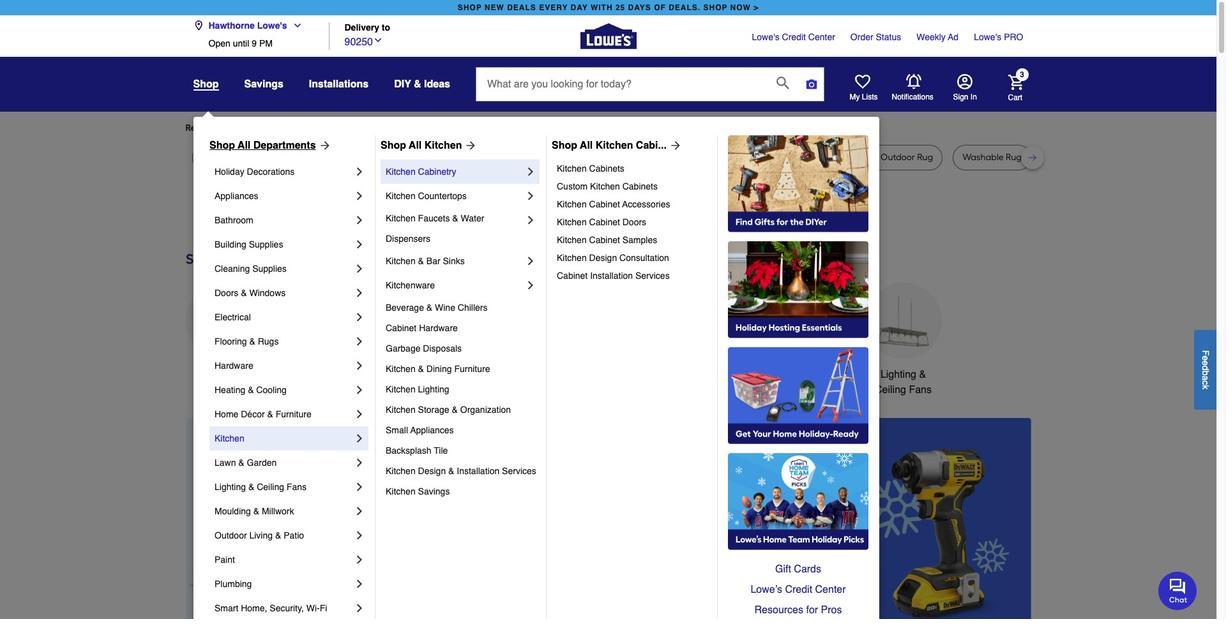Task type: locate. For each thing, give the bounding box(es) containing it.
order status link
[[851, 31, 901, 43]]

chevron right image for kitchen cabinetry
[[524, 165, 537, 178]]

cabinet for samples
[[589, 235, 620, 245]]

1 and from the left
[[529, 152, 546, 163]]

kitchen inside kitchen faucets & water dispensers
[[386, 213, 416, 224]]

chat invite button image
[[1158, 571, 1197, 610]]

christmas
[[395, 369, 441, 381]]

chevron right image for smart home, security, wi-fi
[[353, 602, 366, 615]]

credit up search icon
[[782, 32, 806, 42]]

1 vertical spatial ceiling
[[257, 482, 284, 492]]

chevron right image for home décor & furniture
[[353, 408, 366, 421]]

supplies for cleaning supplies
[[252, 264, 287, 274]]

chevron right image
[[353, 165, 366, 178], [524, 190, 537, 202], [524, 214, 537, 227], [524, 279, 537, 292], [353, 311, 366, 324], [353, 335, 366, 348], [353, 360, 366, 372], [353, 384, 366, 397], [353, 408, 366, 421], [353, 432, 366, 445], [353, 481, 366, 494], [353, 505, 366, 518], [353, 554, 366, 566]]

lighting & ceiling fans
[[875, 369, 932, 396], [215, 482, 307, 492]]

1 horizontal spatial home
[[808, 369, 835, 381]]

lowe's wishes you and your family a happy hanukkah. image
[[186, 204, 1031, 236]]

4 rug from the left
[[348, 152, 364, 163]]

lowe's left the pro
[[974, 32, 1002, 42]]

holiday
[[215, 167, 244, 177]]

3 rug from the left
[[281, 152, 297, 163]]

doors & windows link
[[215, 281, 353, 305]]

savings down pm
[[244, 79, 283, 90]]

installation down shop 25 days of deals by category image
[[590, 271, 633, 281]]

kitchen cabinet accessories link
[[557, 195, 708, 213]]

furniture down garbage disposals 'link'
[[454, 364, 490, 374]]

shop inside 'link'
[[209, 140, 235, 151]]

0 horizontal spatial area
[[326, 152, 346, 163]]

0 horizontal spatial roth
[[548, 152, 567, 163]]

1 vertical spatial installation
[[457, 466, 500, 476]]

0 vertical spatial doors
[[622, 217, 646, 227]]

services down backsplash tile link
[[502, 466, 536, 476]]

f e e d b a c k
[[1201, 350, 1211, 389]]

and for allen and roth rug
[[657, 152, 674, 163]]

shop for shop all departments
[[209, 140, 235, 151]]

2 vertical spatial lighting
[[215, 482, 246, 492]]

moulding & millwork
[[215, 506, 294, 517]]

lowe's down >
[[752, 32, 780, 42]]

kitchen inside "link"
[[590, 181, 620, 192]]

kitchen & bar sinks
[[386, 256, 465, 266]]

0 horizontal spatial decorations
[[247, 167, 295, 177]]

1 vertical spatial faucets
[[515, 369, 552, 381]]

1 horizontal spatial savings
[[418, 487, 450, 497]]

0 vertical spatial lighting & ceiling fans
[[875, 369, 932, 396]]

1 horizontal spatial allen
[[635, 152, 655, 163]]

0 vertical spatial installation
[[590, 271, 633, 281]]

for up shop all kitchen at the top
[[402, 123, 413, 133]]

allen and roth rug
[[635, 152, 713, 163]]

shop all kitchen
[[381, 140, 462, 151]]

0 horizontal spatial design
[[418, 466, 446, 476]]

lowe's home team holiday picks. image
[[728, 453, 869, 551]]

kitchen for kitchen design consultation
[[557, 253, 587, 263]]

chevron right image for moulding & millwork
[[353, 505, 366, 518]]

hardware inside "link"
[[215, 361, 253, 371]]

chevron right image for kitchen
[[353, 432, 366, 445]]

kitchenware link
[[386, 273, 524, 298]]

lawn & garden link
[[215, 451, 353, 475]]

location image
[[193, 20, 203, 31]]

supplies
[[249, 239, 283, 250], [252, 264, 287, 274]]

1 horizontal spatial arrow right image
[[667, 139, 682, 152]]

kitchen faucets button
[[477, 283, 553, 383]]

e up b
[[1201, 361, 1211, 366]]

0 vertical spatial appliances
[[215, 191, 258, 201]]

kitchen & dining furniture
[[386, 364, 490, 374]]

faucets inside kitchen faucets & water dispensers
[[418, 213, 450, 224]]

lowe's up pm
[[257, 20, 287, 31]]

e up d
[[1201, 356, 1211, 361]]

1 horizontal spatial hardware
[[419, 323, 458, 333]]

1 vertical spatial hardware
[[215, 361, 253, 371]]

1 vertical spatial furniture
[[276, 409, 311, 420]]

savings down kitchen design & installation services
[[418, 487, 450, 497]]

all for shop all kitchen
[[409, 140, 422, 151]]

sinks
[[443, 256, 465, 266]]

0 vertical spatial furniture
[[454, 364, 490, 374]]

0 horizontal spatial washable
[[742, 152, 783, 163]]

appliances link
[[215, 184, 353, 208]]

paint link
[[215, 548, 353, 572]]

2 roth from the left
[[676, 152, 695, 163]]

open until 9 pm
[[209, 38, 273, 49]]

decorations for christmas
[[391, 384, 445, 396]]

3
[[1020, 70, 1024, 79]]

all down the recommended searches for you
[[238, 140, 251, 151]]

0 vertical spatial ceiling
[[875, 384, 906, 396]]

0 horizontal spatial installation
[[457, 466, 500, 476]]

to
[[382, 23, 390, 33]]

lowe's inside lowe's pro link
[[974, 32, 1002, 42]]

paint
[[215, 555, 235, 565]]

find gifts for the diyer. image
[[728, 135, 869, 232]]

all up kitchen cabinets
[[580, 140, 593, 151]]

kitchen inside 'link'
[[386, 466, 416, 476]]

2 allen from the left
[[635, 152, 655, 163]]

cabinet up 'kitchen cabinet samples'
[[589, 217, 620, 227]]

2 all from the left
[[409, 140, 422, 151]]

up to 50 percent off select tools and accessories. image
[[412, 418, 1031, 619]]

1 you from the left
[[302, 123, 317, 133]]

kitchen for kitchen faucets & water dispensers
[[386, 213, 416, 224]]

1 vertical spatial smart
[[215, 604, 238, 614]]

3 all from the left
[[580, 140, 593, 151]]

plumbing
[[215, 579, 252, 589]]

0 horizontal spatial savings
[[244, 79, 283, 90]]

1 horizontal spatial washable
[[963, 152, 1004, 163]]

1 horizontal spatial shop
[[703, 3, 728, 12]]

1 shop from the left
[[209, 140, 235, 151]]

arrow right image
[[462, 139, 477, 152], [667, 139, 682, 152], [1007, 530, 1020, 543]]

3 shop from the left
[[552, 140, 577, 151]]

chevron right image for cleaning supplies
[[353, 262, 366, 275]]

kitchen cabinetry link
[[386, 160, 524, 184]]

2 you from the left
[[415, 123, 430, 133]]

for left 'pros'
[[806, 605, 818, 616]]

0 vertical spatial faucets
[[418, 213, 450, 224]]

you up arrow right image
[[302, 123, 317, 133]]

all inside 'shop all kitchen' link
[[409, 140, 422, 151]]

for up departments
[[288, 123, 300, 133]]

kitchen cabinet doors link
[[557, 213, 708, 231]]

0 horizontal spatial ceiling
[[257, 482, 284, 492]]

chevron right image for outdoor living & patio
[[353, 529, 366, 542]]

1 horizontal spatial ceiling
[[875, 384, 906, 396]]

weekly ad
[[917, 32, 959, 42]]

1 horizontal spatial installation
[[590, 271, 633, 281]]

1 horizontal spatial you
[[415, 123, 430, 133]]

1 horizontal spatial furniture
[[454, 364, 490, 374]]

deals
[[507, 3, 536, 12]]

k
[[1201, 385, 1211, 389]]

2 horizontal spatial lowe's
[[974, 32, 1002, 42]]

25 days of deals. don't miss deals every day. same-day delivery on in-stock orders placed by 2 p m. image
[[186, 418, 392, 619]]

1 horizontal spatial faucets
[[515, 369, 552, 381]]

0 horizontal spatial you
[[302, 123, 317, 133]]

doors down cleaning at the left of page
[[215, 288, 238, 298]]

2 horizontal spatial shop
[[552, 140, 577, 151]]

lowe's inside hawthorne lowe's button
[[257, 20, 287, 31]]

all for shop all kitchen cabi...
[[580, 140, 593, 151]]

arrow right image inside 'shop all kitchen' link
[[462, 139, 477, 152]]

home
[[808, 369, 835, 381], [215, 409, 238, 420]]

building supplies
[[215, 239, 283, 250]]

of
[[654, 3, 666, 12]]

patio
[[284, 531, 304, 541]]

& inside 'link'
[[448, 466, 454, 476]]

kitchen cabinet doors
[[557, 217, 646, 227]]

1 horizontal spatial lowe's
[[752, 32, 780, 42]]

1 vertical spatial appliances
[[199, 369, 249, 381]]

0 horizontal spatial bathroom
[[215, 215, 253, 225]]

0 horizontal spatial lighting & ceiling fans
[[215, 482, 307, 492]]

all up 'furniture'
[[409, 140, 422, 151]]

1 all from the left
[[238, 140, 251, 151]]

faucets inside button
[[515, 369, 552, 381]]

1 horizontal spatial lighting & ceiling fans
[[875, 369, 932, 396]]

decorations for holiday
[[247, 167, 295, 177]]

cabinet down kitchen cabinet doors
[[589, 235, 620, 245]]

flooring & rugs link
[[215, 330, 353, 354]]

installation inside 'link'
[[457, 466, 500, 476]]

& inside "link"
[[248, 385, 254, 395]]

1 horizontal spatial and
[[657, 152, 674, 163]]

chevron right image for electrical
[[353, 311, 366, 324]]

chevron right image for appliances
[[353, 190, 366, 202]]

0 horizontal spatial smart
[[215, 604, 238, 614]]

shop up 5x8 at the left of the page
[[209, 140, 235, 151]]

1 horizontal spatial bathroom
[[687, 369, 731, 381]]

1 horizontal spatial design
[[589, 253, 617, 263]]

shop left new
[[458, 3, 482, 12]]

lowe's home improvement lists image
[[855, 74, 870, 89]]

kitchen storage & organization
[[386, 405, 511, 415]]

cabinet for accessories
[[589, 199, 620, 209]]

0 horizontal spatial arrow right image
[[462, 139, 477, 152]]

installations button
[[309, 73, 369, 96]]

0 horizontal spatial all
[[238, 140, 251, 151]]

1 horizontal spatial decorations
[[391, 384, 445, 396]]

shop up allen and roth area rug
[[552, 140, 577, 151]]

chevron right image for heating & cooling
[[353, 384, 366, 397]]

cabinet hardware link
[[386, 318, 537, 338]]

center up 'pros'
[[815, 584, 846, 596]]

0 horizontal spatial furniture
[[276, 409, 311, 420]]

1 washable from the left
[[742, 152, 783, 163]]

0 horizontal spatial lowe's
[[257, 20, 287, 31]]

furniture
[[393, 152, 429, 163]]

faucets for kitchen faucets & water dispensers
[[418, 213, 450, 224]]

all inside 'shop all departments' 'link'
[[238, 140, 251, 151]]

washable for washable area rug
[[742, 152, 783, 163]]

credit inside "lowe's credit center" link
[[782, 32, 806, 42]]

roth up custom
[[548, 152, 567, 163]]

design down tile
[[418, 466, 446, 476]]

1 vertical spatial supplies
[[252, 264, 287, 274]]

kitchen for kitchen lighting
[[386, 384, 416, 395]]

search image
[[777, 77, 789, 89]]

decorations inside button
[[391, 384, 445, 396]]

1 horizontal spatial roth
[[676, 152, 695, 163]]

roth up the "custom kitchen cabinets" "link" at the top of page
[[676, 152, 695, 163]]

0 vertical spatial credit
[[782, 32, 806, 42]]

supplies up the cleaning supplies
[[249, 239, 283, 250]]

1 vertical spatial cabinets
[[622, 181, 658, 192]]

custom kitchen cabinets
[[557, 181, 658, 192]]

custom kitchen cabinets link
[[557, 178, 708, 195]]

chevron right image for kitchenware
[[524, 279, 537, 292]]

faucets for kitchen faucets
[[515, 369, 552, 381]]

doors down 'kitchen cabinet accessories' link
[[622, 217, 646, 227]]

1 allen from the left
[[507, 152, 527, 163]]

installation up kitchen savings link on the left of page
[[457, 466, 500, 476]]

backsplash
[[386, 446, 431, 456]]

0 horizontal spatial lighting
[[215, 482, 246, 492]]

indoor
[[852, 152, 879, 163]]

bathroom inside button
[[687, 369, 731, 381]]

0 vertical spatial home
[[808, 369, 835, 381]]

supplies up windows
[[252, 264, 287, 274]]

beverage
[[386, 303, 424, 313]]

allen for allen and roth rug
[[635, 152, 655, 163]]

1 roth from the left
[[548, 152, 567, 163]]

sign in button
[[953, 74, 977, 102]]

25
[[616, 3, 625, 12]]

c
[[1201, 380, 1211, 385]]

Search Query text field
[[476, 68, 766, 101]]

samples
[[622, 235, 657, 245]]

1 shop from the left
[[458, 3, 482, 12]]

shop for shop all kitchen
[[381, 140, 406, 151]]

f e e d b a c k button
[[1194, 330, 1217, 410]]

2 area from the left
[[569, 152, 588, 163]]

1 vertical spatial doors
[[215, 288, 238, 298]]

desk
[[458, 152, 478, 163]]

5 rug from the left
[[590, 152, 606, 163]]

lowe's credit center link
[[752, 31, 835, 43]]

chevron right image for kitchen faucets & water dispensers
[[524, 214, 537, 227]]

0 horizontal spatial allen
[[507, 152, 527, 163]]

recommended searches for you heading
[[186, 122, 1031, 135]]

roth for area
[[548, 152, 567, 163]]

2 shop from the left
[[381, 140, 406, 151]]

lowe's home improvement logo image
[[580, 8, 636, 64]]

lighting & ceiling fans inside lighting & ceiling fans link
[[215, 482, 307, 492]]

0 vertical spatial design
[[589, 253, 617, 263]]

0 horizontal spatial services
[[502, 466, 536, 476]]

0 vertical spatial center
[[808, 32, 835, 42]]

kitchen inside 'link'
[[386, 191, 416, 201]]

2 horizontal spatial area
[[786, 152, 805, 163]]

design down 'kitchen cabinet samples'
[[589, 253, 617, 263]]

1 vertical spatial decorations
[[391, 384, 445, 396]]

chevron right image for paint
[[353, 554, 366, 566]]

millwork
[[262, 506, 294, 517]]

home décor & furniture
[[215, 409, 311, 420]]

sign in
[[953, 93, 977, 102]]

appliances down storage on the left of the page
[[410, 425, 454, 436]]

0 horizontal spatial and
[[529, 152, 546, 163]]

0 horizontal spatial home
[[215, 409, 238, 420]]

center for lowe's credit center
[[808, 32, 835, 42]]

cabinet installation services
[[557, 271, 670, 281]]

searches
[[249, 123, 286, 133]]

garden
[[247, 458, 277, 468]]

hardware down beverage & wine chillers
[[419, 323, 458, 333]]

6 rug from the left
[[697, 152, 713, 163]]

0 horizontal spatial for
[[288, 123, 300, 133]]

notifications
[[892, 92, 934, 101]]

furniture
[[454, 364, 490, 374], [276, 409, 311, 420]]

hardware down flooring
[[215, 361, 253, 371]]

& inside 'button'
[[414, 79, 421, 90]]

arrow right image inside shop all kitchen cabi... link
[[667, 139, 682, 152]]

kitchen for kitchen cabinet doors
[[557, 217, 587, 227]]

shop left now
[[703, 3, 728, 12]]

0 vertical spatial decorations
[[247, 167, 295, 177]]

kitchen cabinets link
[[557, 160, 708, 178]]

1 vertical spatial home
[[215, 409, 238, 420]]

shop
[[193, 79, 219, 90]]

1 horizontal spatial all
[[409, 140, 422, 151]]

1 vertical spatial bathroom
[[687, 369, 731, 381]]

credit inside lowe's credit center link
[[785, 584, 812, 596]]

moulding
[[215, 506, 251, 517]]

None search field
[[476, 67, 824, 113]]

0 vertical spatial fans
[[909, 384, 932, 396]]

electrical link
[[215, 305, 353, 330]]

kitchen for kitchen cabinetry
[[386, 167, 416, 177]]

wi-
[[306, 604, 320, 614]]

2 horizontal spatial all
[[580, 140, 593, 151]]

recommended searches for you
[[186, 123, 317, 133]]

0 horizontal spatial shop
[[458, 3, 482, 12]]

you up shop all kitchen at the top
[[415, 123, 430, 133]]

appliances up 'heating'
[[199, 369, 249, 381]]

dining
[[426, 364, 452, 374]]

decorations down rug rug
[[247, 167, 295, 177]]

lowe's pro link
[[974, 31, 1023, 43]]

ceiling inside lighting & ceiling fans link
[[257, 482, 284, 492]]

1 vertical spatial lighting & ceiling fans
[[215, 482, 307, 492]]

smart inside 'button'
[[778, 369, 805, 381]]

kitchen inside button
[[478, 369, 513, 381]]

cabinets up accessories
[[622, 181, 658, 192]]

kitchen design consultation link
[[557, 249, 708, 267]]

smart
[[778, 369, 805, 381], [215, 604, 238, 614]]

0 vertical spatial cabinets
[[589, 163, 624, 174]]

2 washable from the left
[[963, 152, 1004, 163]]

0 horizontal spatial shop
[[209, 140, 235, 151]]

fans inside 'lighting & ceiling fans'
[[909, 384, 932, 396]]

0 vertical spatial bathroom
[[215, 215, 253, 225]]

3 area from the left
[[786, 152, 805, 163]]

furniture down "heating & cooling" "link"
[[276, 409, 311, 420]]

plumbing link
[[215, 572, 353, 596]]

>
[[754, 3, 759, 12]]

lowe's home improvement account image
[[957, 74, 972, 89]]

lowe's inside "lowe's credit center" link
[[752, 32, 780, 42]]

chevron right image for bathroom
[[353, 214, 366, 227]]

doors & windows
[[215, 288, 286, 298]]

credit up resources for pros link
[[785, 584, 812, 596]]

design inside 'link'
[[418, 466, 446, 476]]

chevron right image for lighting & ceiling fans
[[353, 481, 366, 494]]

shop for shop all kitchen cabi...
[[552, 140, 577, 151]]

2 horizontal spatial lighting
[[881, 369, 916, 381]]

1 horizontal spatial services
[[635, 271, 670, 281]]

all inside shop all kitchen cabi... link
[[580, 140, 593, 151]]

1 horizontal spatial smart
[[778, 369, 805, 381]]

1 horizontal spatial fans
[[909, 384, 932, 396]]

1 vertical spatial credit
[[785, 584, 812, 596]]

1 vertical spatial design
[[418, 466, 446, 476]]

chevron right image for doors & windows
[[353, 287, 366, 300]]

center left order
[[808, 32, 835, 42]]

lowe's home improvement notification center image
[[906, 74, 921, 89]]

design for &
[[418, 466, 446, 476]]

kitchen faucets & water dispensers
[[386, 213, 487, 244]]

kitchen for kitchen storage & organization
[[386, 405, 416, 415]]

weekly ad link
[[917, 31, 959, 43]]

1 vertical spatial center
[[815, 584, 846, 596]]

heating
[[215, 385, 245, 395]]

kitchen for kitchen design & installation services
[[386, 466, 416, 476]]

appliances down holiday
[[215, 191, 258, 201]]

7 rug from the left
[[807, 152, 823, 163]]

for for searches
[[288, 123, 300, 133]]

allen right desk
[[507, 152, 527, 163]]

cabinet up garbage
[[386, 323, 417, 333]]

allen down cabi... at the right top of page
[[635, 152, 655, 163]]

services down consultation
[[635, 271, 670, 281]]

decorations down christmas
[[391, 384, 445, 396]]

cabinet down custom kitchen cabinets
[[589, 199, 620, 209]]

kitchen countertops
[[386, 191, 467, 201]]

0 vertical spatial lighting
[[881, 369, 916, 381]]

living
[[249, 531, 273, 541]]

0 horizontal spatial doors
[[215, 288, 238, 298]]

0 vertical spatial supplies
[[249, 239, 283, 250]]

shop down more suggestions for you link
[[381, 140, 406, 151]]

2 and from the left
[[657, 152, 674, 163]]

shop all departments
[[209, 140, 316, 151]]

1 horizontal spatial for
[[402, 123, 413, 133]]

furniture for home décor & furniture
[[276, 409, 311, 420]]

chevron right image
[[524, 165, 537, 178], [353, 190, 366, 202], [353, 214, 366, 227], [353, 238, 366, 251], [524, 255, 537, 268], [353, 262, 366, 275], [353, 287, 366, 300], [353, 457, 366, 469], [353, 529, 366, 542], [353, 578, 366, 591], [353, 602, 366, 615]]

savings
[[244, 79, 283, 90], [418, 487, 450, 497]]

1 vertical spatial lighting
[[418, 384, 449, 395]]

cabinets up custom kitchen cabinets
[[589, 163, 624, 174]]

0 vertical spatial smart
[[778, 369, 805, 381]]



Task type: describe. For each thing, give the bounding box(es) containing it.
gift
[[775, 564, 791, 575]]

outdoor living & patio link
[[215, 524, 353, 548]]

small appliances
[[386, 425, 454, 436]]

more suggestions for you link
[[327, 122, 440, 135]]

2 shop from the left
[[703, 3, 728, 12]]

holiday hosting essentials. image
[[728, 241, 869, 338]]

home décor & furniture link
[[215, 402, 353, 427]]

status
[[876, 32, 901, 42]]

lowe's for lowe's credit center
[[752, 32, 780, 42]]

2 e from the top
[[1201, 361, 1211, 366]]

1 vertical spatial savings
[[418, 487, 450, 497]]

chevron right image for kitchen & bar sinks
[[524, 255, 537, 268]]

gift cards
[[775, 564, 821, 575]]

center for lowe's credit center
[[815, 584, 846, 596]]

supplies for building supplies
[[249, 239, 283, 250]]

arrow right image
[[316, 139, 331, 152]]

kitchen & dining furniture link
[[386, 359, 537, 379]]

washable for washable rug
[[963, 152, 1004, 163]]

accessories
[[622, 199, 670, 209]]

small
[[386, 425, 408, 436]]

bathroom link
[[215, 208, 353, 232]]

0 vertical spatial hardware
[[419, 323, 458, 333]]

appliances inside button
[[199, 369, 249, 381]]

cabinets inside the "custom kitchen cabinets" "link"
[[622, 181, 658, 192]]

chevron right image for hardware
[[353, 360, 366, 372]]

chevron right image for flooring & rugs
[[353, 335, 366, 348]]

lowe's home improvement cart image
[[1008, 74, 1023, 90]]

ceiling inside lighting & ceiling fans button
[[875, 384, 906, 396]]

chevron right image for kitchen countertops
[[524, 190, 537, 202]]

washable rug
[[963, 152, 1022, 163]]

ad
[[948, 32, 959, 42]]

sign
[[953, 93, 969, 102]]

kitchen savings link
[[386, 482, 537, 502]]

every
[[539, 3, 568, 12]]

kitchen cabinets
[[557, 163, 624, 174]]

deals.
[[669, 3, 701, 12]]

departments
[[253, 140, 316, 151]]

for for suggestions
[[402, 123, 413, 133]]

kitchen for kitchen & bar sinks
[[386, 256, 416, 266]]

beverage & wine chillers link
[[386, 298, 537, 318]]

chevron right image for holiday decorations
[[353, 165, 366, 178]]

all for shop all departments
[[238, 140, 251, 151]]

cabinets inside kitchen cabinets link
[[589, 163, 624, 174]]

scroll to item #2 image
[[687, 617, 720, 619]]

ideas
[[424, 79, 450, 90]]

cabi...
[[636, 140, 667, 151]]

kitchenware
[[386, 280, 435, 291]]

cabinet hardware
[[386, 323, 458, 333]]

1 horizontal spatial lighting
[[418, 384, 449, 395]]

beverage & wine chillers
[[386, 303, 488, 313]]

kitchen for kitchen cabinets
[[557, 163, 587, 174]]

camera image
[[805, 78, 818, 91]]

cleaning supplies
[[215, 264, 287, 274]]

kitchen for kitchen savings
[[386, 487, 416, 497]]

kitchen for kitchen faucets
[[478, 369, 513, 381]]

kitchen for kitchen cabinet samples
[[557, 235, 587, 245]]

8 rug from the left
[[917, 152, 933, 163]]

kitchen faucets & water dispensers link
[[386, 208, 524, 249]]

garbage disposals link
[[386, 338, 537, 359]]

b
[[1201, 371, 1211, 375]]

home inside 'button'
[[808, 369, 835, 381]]

consultation
[[620, 253, 669, 263]]

2 horizontal spatial arrow right image
[[1007, 530, 1020, 543]]

resources for pros link
[[728, 600, 869, 619]]

lighting & ceiling fans inside lighting & ceiling fans button
[[875, 369, 932, 396]]

kitchen countertops link
[[386, 184, 524, 208]]

lowe's for lowe's pro
[[974, 32, 1002, 42]]

& inside kitchen faucets & water dispensers
[[452, 213, 458, 224]]

outdoor
[[881, 152, 915, 163]]

resources for pros
[[755, 605, 842, 616]]

bathroom button
[[671, 283, 748, 383]]

backsplash tile link
[[386, 441, 537, 461]]

a
[[1201, 375, 1211, 380]]

you for recommended searches for you
[[302, 123, 317, 133]]

and for allen and roth area rug
[[529, 152, 546, 163]]

smart for smart home
[[778, 369, 805, 381]]

lighting inside button
[[881, 369, 916, 381]]

smart for smart home, security, wi-fi
[[215, 604, 238, 614]]

appliances button
[[186, 283, 262, 383]]

allen and roth area rug
[[507, 152, 606, 163]]

flooring
[[215, 337, 247, 347]]

countertops
[[418, 191, 467, 201]]

1 e from the top
[[1201, 356, 1211, 361]]

get your home holiday-ready. image
[[728, 347, 869, 444]]

kitchen for kitchen & dining furniture
[[386, 364, 416, 374]]

2 horizontal spatial for
[[806, 605, 818, 616]]

design for consultation
[[589, 253, 617, 263]]

hawthorne lowe's button
[[193, 13, 308, 38]]

2 rug from the left
[[263, 152, 279, 163]]

cabinet down shop 25 days of deals by category image
[[557, 271, 588, 281]]

furniture for kitchen & dining furniture
[[454, 364, 490, 374]]

lawn & garden
[[215, 458, 277, 468]]

christmas decorations button
[[380, 283, 456, 398]]

outdoor
[[215, 531, 247, 541]]

arrow right image for shop all kitchen
[[462, 139, 477, 152]]

bar
[[426, 256, 440, 266]]

hardware link
[[215, 354, 353, 378]]

shop 25 days of deals by category image
[[186, 248, 1031, 270]]

chevron right image for building supplies
[[353, 238, 366, 251]]

dispensers
[[386, 234, 430, 244]]

lowe's pro
[[974, 32, 1023, 42]]

2 vertical spatial appliances
[[410, 425, 454, 436]]

lawn
[[215, 458, 236, 468]]

heating & cooling
[[215, 385, 287, 395]]

kitchen for kitchen countertops
[[386, 191, 416, 201]]

0 vertical spatial savings
[[244, 79, 283, 90]]

1 rug from the left
[[201, 152, 217, 163]]

kitchen cabinet samples link
[[557, 231, 708, 249]]

more suggestions for you
[[327, 123, 430, 133]]

chevron down image
[[373, 35, 383, 45]]

d
[[1201, 366, 1211, 371]]

rug 5x8
[[201, 152, 234, 163]]

hawthorne
[[209, 20, 255, 31]]

wine
[[435, 303, 455, 313]]

diy
[[394, 79, 411, 90]]

lists
[[862, 93, 878, 102]]

chevron right image for plumbing
[[353, 578, 366, 591]]

kitchen cabinet samples
[[557, 235, 657, 245]]

chevron down image
[[287, 20, 302, 31]]

1 vertical spatial fans
[[287, 482, 307, 492]]

lowe's credit center
[[751, 584, 846, 596]]

flooring & rugs
[[215, 337, 279, 347]]

shop button
[[193, 78, 219, 91]]

services inside 'link'
[[502, 466, 536, 476]]

1 area from the left
[[326, 152, 346, 163]]

chevron right image for lawn & garden
[[353, 457, 366, 469]]

now
[[730, 3, 751, 12]]

delivery
[[345, 23, 379, 33]]

more
[[327, 123, 348, 133]]

credit for lowe's
[[785, 584, 812, 596]]

cleaning
[[215, 264, 250, 274]]

open
[[209, 38, 230, 49]]

gift cards link
[[728, 559, 869, 580]]

diy & ideas button
[[394, 73, 450, 96]]

9 rug from the left
[[1006, 152, 1022, 163]]

shop all kitchen link
[[381, 138, 477, 153]]

roth for rug
[[676, 152, 695, 163]]

kitchen & bar sinks link
[[386, 249, 524, 273]]

you for more suggestions for you
[[415, 123, 430, 133]]

kitchen for kitchen cabinet accessories
[[557, 199, 587, 209]]

& inside 'lighting & ceiling fans'
[[919, 369, 926, 381]]

0 vertical spatial services
[[635, 271, 670, 281]]

allen for allen and roth area rug
[[507, 152, 527, 163]]

arrow right image for shop all kitchen cabi...
[[667, 139, 682, 152]]

savings button
[[244, 73, 283, 96]]

heating & cooling link
[[215, 378, 353, 402]]

credit for lowe's
[[782, 32, 806, 42]]

outdoor living & patio
[[215, 531, 304, 541]]

1 horizontal spatial doors
[[622, 217, 646, 227]]

lighting & ceiling fans button
[[865, 283, 942, 398]]

cabinet for doors
[[589, 217, 620, 227]]

electrical
[[215, 312, 251, 323]]



Task type: vqa. For each thing, say whether or not it's contained in the screenshot.
top Credit
yes



